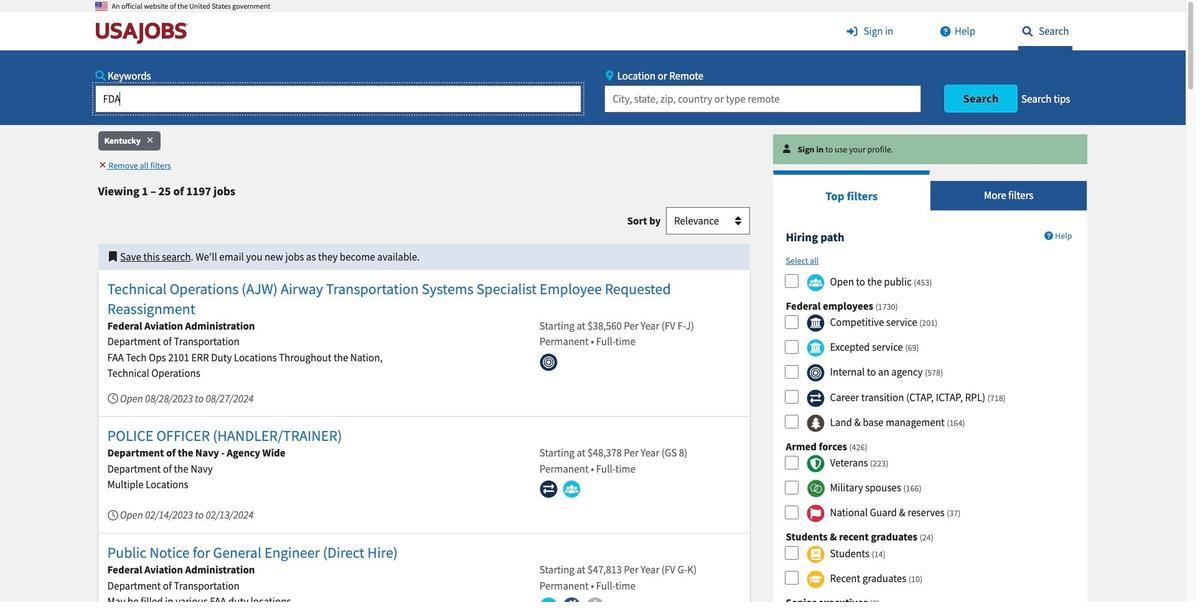 Task type: locate. For each thing, give the bounding box(es) containing it.
main navigation element
[[0, 12, 1186, 125]]

hiring path help image
[[1045, 231, 1053, 240]]

military spouses image
[[807, 480, 825, 498]]

job search image
[[1018, 26, 1037, 37]]

header element
[[0, 0, 1186, 125]]

tab list
[[773, 170, 1088, 211]]

career transition (ctap, ictap, rpl) image
[[807, 389, 825, 407]]

help image
[[936, 26, 955, 37]]

City, state, zip, country or type remote text field
[[605, 85, 921, 112]]

recent graduates image
[[807, 571, 825, 589]]

Job title, dept., agency, series or occupation text field
[[95, 85, 581, 112]]

excepted service image
[[807, 340, 825, 358]]

open to the public image
[[807, 274, 825, 292]]

veterans image
[[807, 455, 825, 473]]



Task type: describe. For each thing, give the bounding box(es) containing it.
students image
[[807, 546, 825, 564]]

u.s. flag image
[[95, 0, 107, 12]]

competitive service image
[[807, 315, 825, 333]]

usajobs logo image
[[95, 22, 193, 44]]

remove all filters image
[[98, 161, 107, 170]]

internal to an agency image
[[807, 364, 825, 382]]

land & base management image
[[807, 414, 825, 432]]

national guard & reserves image
[[807, 505, 825, 523]]



